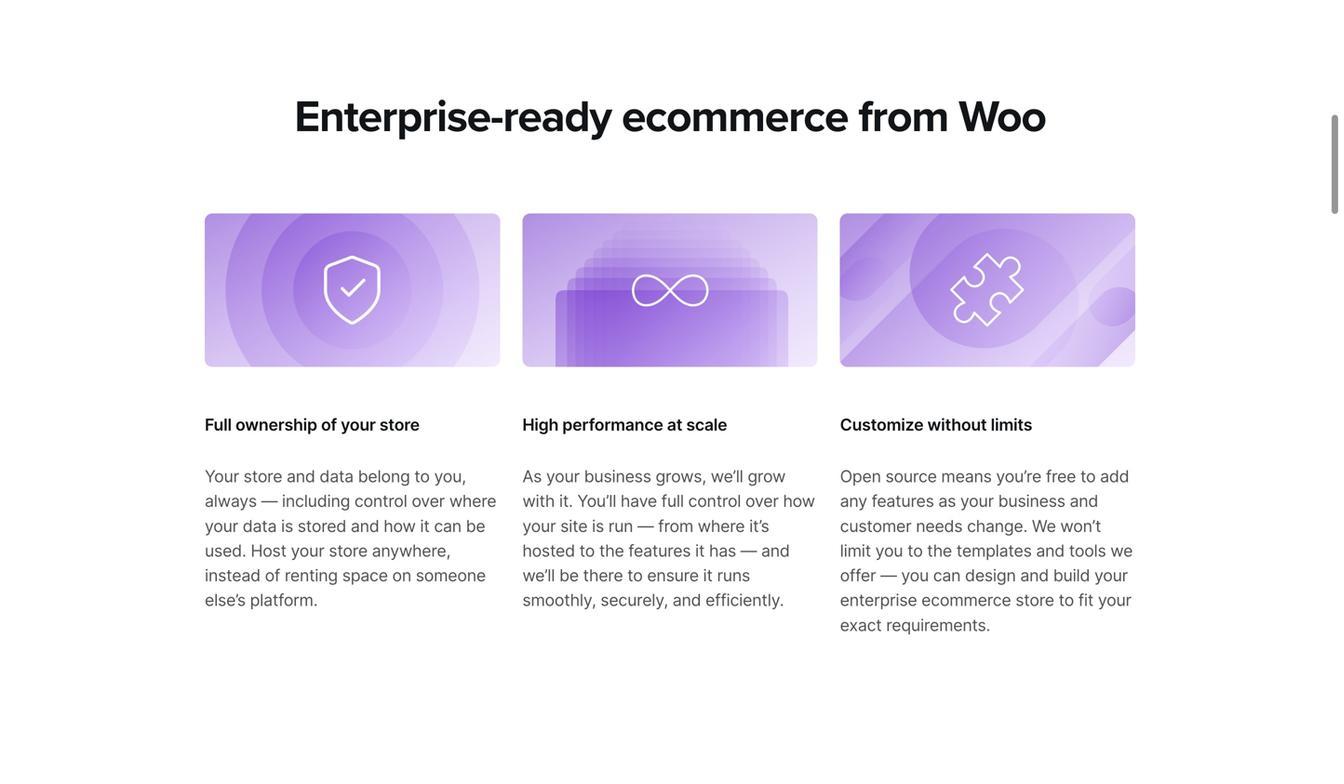 Task type: vqa. For each thing, say whether or not it's contained in the screenshot.


Task type: locate. For each thing, give the bounding box(es) containing it.
we'll down hosted
[[523, 566, 555, 586]]

— right has
[[741, 541, 757, 561]]

is left run
[[592, 517, 604, 537]]

can up anywhere,
[[434, 517, 462, 537]]

be
[[466, 517, 486, 537], [560, 566, 579, 586]]

on
[[393, 566, 412, 586]]

1 horizontal spatial ecommerce
[[922, 591, 1012, 611]]

0 horizontal spatial be
[[466, 517, 486, 537]]

your up it.
[[546, 467, 580, 487]]

0 vertical spatial from
[[859, 90, 949, 144]]

it
[[420, 517, 430, 537], [696, 541, 705, 561], [704, 566, 713, 586]]

you down customer
[[876, 541, 904, 561]]

store down build
[[1016, 591, 1055, 611]]

the inside open source means you're free to add any features as your business and customer needs change. we won't limit you to the templates and tools we offer — you can design and build your enterprise ecommerce store to fit your exact requirements.
[[928, 541, 953, 561]]

where down you,
[[450, 492, 497, 512]]

1 vertical spatial how
[[384, 517, 416, 537]]

design
[[966, 566, 1016, 586]]

build
[[1054, 566, 1091, 586]]

your down "with"
[[523, 517, 556, 537]]

of right ownership at the bottom left of page
[[321, 416, 337, 436]]

business inside open source means you're free to add any features as your business and customer needs change. we won't limit you to the templates and tools we offer — you can design and build your enterprise ecommerce store to fit your exact requirements.
[[999, 492, 1066, 512]]

and right 'stored'
[[351, 517, 379, 537]]

and down we
[[1037, 541, 1065, 561]]

anywhere,
[[372, 541, 451, 561]]

features inside as your business grows, we'll grow with it. you'll have full control over how your site is run — from where it's hosted to the features it has — and we'll be there to ensure it runs smoothly, securely, and efficiently.
[[629, 541, 691, 561]]

runs
[[717, 566, 751, 586]]

can
[[434, 517, 462, 537], [934, 566, 961, 586]]

0 horizontal spatial from
[[659, 517, 694, 537]]

the up there on the bottom left
[[600, 541, 624, 561]]

is inside 'your store and data belong to you, always — including control over where your data is stored and how it can be used. host your store anywhere, instead of renting space on someone else's platform.'
[[281, 517, 293, 537]]

and down the ensure
[[673, 591, 702, 611]]

source
[[886, 467, 937, 487]]

means
[[942, 467, 992, 487]]

your
[[341, 416, 376, 436], [546, 467, 580, 487], [961, 492, 994, 512], [205, 517, 238, 537], [523, 517, 556, 537], [291, 541, 325, 561], [1095, 566, 1129, 586], [1099, 591, 1132, 611]]

0 vertical spatial features
[[872, 492, 935, 512]]

to left add
[[1081, 467, 1096, 487]]

0 horizontal spatial business
[[584, 467, 652, 487]]

of down the "host"
[[265, 566, 280, 586]]

1 over from the left
[[412, 492, 445, 512]]

0 vertical spatial be
[[466, 517, 486, 537]]

from
[[859, 90, 949, 144], [659, 517, 694, 537]]

be up someone
[[466, 517, 486, 537]]

0 horizontal spatial features
[[629, 541, 691, 561]]

to inside 'your store and data belong to you, always — including control over where your data is stored and how it can be used. host your store anywhere, instead of renting space on someone else's platform.'
[[415, 467, 430, 487]]

0 vertical spatial data
[[320, 467, 354, 487]]

— inside open source means you're free to add any features as your business and customer needs change. we won't limit you to the templates and tools we offer — you can design and build your enterprise ecommerce store to fit your exact requirements.
[[881, 566, 897, 586]]

where inside 'your store and data belong to you, always — including control over where your data is stored and how it can be used. host your store anywhere, instead of renting space on someone else's platform.'
[[450, 492, 497, 512]]

data up the "host"
[[243, 517, 277, 537]]

from inside as your business grows, we'll grow with it. you'll have full control over how your site is run — from where it's hosted to the features it has — and we'll be there to ensure it runs smoothly, securely, and efficiently.
[[659, 517, 694, 537]]

the down "needs"
[[928, 541, 953, 561]]

2 vertical spatial it
[[704, 566, 713, 586]]

store
[[380, 416, 420, 436], [244, 467, 282, 487], [329, 541, 368, 561], [1016, 591, 1055, 611]]

how inside 'your store and data belong to you, always — including control over where your data is stored and how it can be used. host your store anywhere, instead of renting space on someone else's platform.'
[[384, 517, 416, 537]]

1 horizontal spatial features
[[872, 492, 935, 512]]

control
[[355, 492, 407, 512], [689, 492, 741, 512]]

1 vertical spatial business
[[999, 492, 1066, 512]]

business up you'll
[[584, 467, 652, 487]]

there
[[583, 566, 623, 586]]

2 control from the left
[[689, 492, 741, 512]]

open
[[841, 467, 882, 487]]

ready
[[503, 90, 612, 144]]

1 horizontal spatial of
[[321, 416, 337, 436]]

business
[[584, 467, 652, 487], [999, 492, 1066, 512]]

1 vertical spatial you
[[902, 566, 929, 586]]

1 vertical spatial features
[[629, 541, 691, 561]]

is up the "host"
[[281, 517, 293, 537]]

2 the from the left
[[928, 541, 953, 561]]

1 horizontal spatial business
[[999, 492, 1066, 512]]

2 over from the left
[[746, 492, 779, 512]]

0 horizontal spatial the
[[600, 541, 624, 561]]

0 horizontal spatial over
[[412, 492, 445, 512]]

1 horizontal spatial how
[[784, 492, 816, 512]]

1 horizontal spatial data
[[320, 467, 354, 487]]

features
[[872, 492, 935, 512], [629, 541, 691, 561]]

and
[[287, 467, 315, 487], [1070, 492, 1099, 512], [351, 517, 379, 537], [762, 541, 790, 561], [1037, 541, 1065, 561], [1021, 566, 1049, 586], [673, 591, 702, 611]]

templates
[[957, 541, 1032, 561]]

and down it's
[[762, 541, 790, 561]]

ecommerce
[[622, 90, 849, 144], [922, 591, 1012, 611]]

1 horizontal spatial can
[[934, 566, 961, 586]]

1 horizontal spatial the
[[928, 541, 953, 561]]

the
[[600, 541, 624, 561], [928, 541, 953, 561]]

customize
[[841, 416, 924, 436]]

0 horizontal spatial can
[[434, 517, 462, 537]]

instead
[[205, 566, 261, 586]]

over
[[412, 492, 445, 512], [746, 492, 779, 512]]

of inside 'your store and data belong to you, always — including control over where your data is stored and how it can be used. host your store anywhere, instead of renting space on someone else's platform.'
[[265, 566, 280, 586]]

over inside as your business grows, we'll grow with it. you'll have full control over how your site is run — from where it's hosted to the features it has — and we'll be there to ensure it runs smoothly, securely, and efficiently.
[[746, 492, 779, 512]]

1 vertical spatial from
[[659, 517, 694, 537]]

how up anywhere,
[[384, 517, 416, 537]]

it.
[[560, 492, 573, 512]]

and up won't
[[1070, 492, 1099, 512]]

1 horizontal spatial where
[[698, 517, 745, 537]]

features up the ensure
[[629, 541, 691, 561]]

0 vertical spatial it
[[420, 517, 430, 537]]

1 is from the left
[[281, 517, 293, 537]]

it up anywhere,
[[420, 517, 430, 537]]

grows,
[[656, 467, 707, 487]]

0 vertical spatial we'll
[[711, 467, 744, 487]]

we'll left grow
[[711, 467, 744, 487]]

fit
[[1079, 591, 1094, 611]]

0 vertical spatial business
[[584, 467, 652, 487]]

1 horizontal spatial be
[[560, 566, 579, 586]]

of
[[321, 416, 337, 436], [265, 566, 280, 586]]

full ownership of your store
[[205, 416, 420, 436]]

you're
[[997, 467, 1042, 487]]

— right always
[[261, 492, 278, 512]]

1 control from the left
[[355, 492, 407, 512]]

— up enterprise
[[881, 566, 897, 586]]

how down grow
[[784, 492, 816, 512]]

be inside 'your store and data belong to you, always — including control over where your data is stored and how it can be used. host your store anywhere, instead of renting space on someone else's platform.'
[[466, 517, 486, 537]]

business inside as your business grows, we'll grow with it. you'll have full control over how your site is run — from where it's hosted to the features it has — and we'll be there to ensure it runs smoothly, securely, and efficiently.
[[584, 467, 652, 487]]

can inside 'your store and data belong to you, always — including control over where your data is stored and how it can be used. host your store anywhere, instead of renting space on someone else's platform.'
[[434, 517, 462, 537]]

over down you,
[[412, 492, 445, 512]]

0 horizontal spatial is
[[281, 517, 293, 537]]

we'll
[[711, 467, 744, 487], [523, 566, 555, 586]]

1 vertical spatial can
[[934, 566, 961, 586]]

you
[[876, 541, 904, 561], [902, 566, 929, 586]]

open source means you're free to add any features as your business and customer needs change. we won't limit you to the templates and tools we offer — you can design and build your enterprise ecommerce store to fit your exact requirements.
[[841, 467, 1133, 636]]

exact
[[841, 616, 882, 636]]

won't
[[1061, 517, 1102, 537]]

how
[[784, 492, 816, 512], [384, 517, 416, 537]]

1 vertical spatial we'll
[[523, 566, 555, 586]]

store up space
[[329, 541, 368, 561]]

it left has
[[696, 541, 705, 561]]

performance
[[563, 416, 664, 436]]

0 vertical spatial how
[[784, 492, 816, 512]]

at
[[667, 416, 683, 436]]

0 horizontal spatial where
[[450, 492, 497, 512]]

— right run
[[638, 517, 654, 537]]

as
[[939, 492, 956, 512]]

1 horizontal spatial we'll
[[711, 467, 744, 487]]

your
[[205, 467, 239, 487]]

where up has
[[698, 517, 745, 537]]

control down belong at the left of page
[[355, 492, 407, 512]]

securely,
[[601, 591, 669, 611]]

1 horizontal spatial from
[[859, 90, 949, 144]]

—
[[261, 492, 278, 512], [638, 517, 654, 537], [741, 541, 757, 561], [881, 566, 897, 586]]

you,
[[434, 467, 466, 487]]

business up we
[[999, 492, 1066, 512]]

over inside 'your store and data belong to you, always — including control over where your data is stored and how it can be used. host your store anywhere, instead of renting space on someone else's platform.'
[[412, 492, 445, 512]]

be up smoothly,
[[560, 566, 579, 586]]

0 vertical spatial can
[[434, 517, 462, 537]]

0 vertical spatial where
[[450, 492, 497, 512]]

1 vertical spatial it
[[696, 541, 705, 561]]

1 vertical spatial be
[[560, 566, 579, 586]]

we
[[1111, 541, 1133, 561]]

efficiently.
[[706, 591, 784, 611]]

1 vertical spatial where
[[698, 517, 745, 537]]

to
[[415, 467, 430, 487], [1081, 467, 1096, 487], [580, 541, 595, 561], [908, 541, 923, 561], [628, 566, 643, 586], [1059, 591, 1075, 611]]

data up including
[[320, 467, 354, 487]]

1 vertical spatial of
[[265, 566, 280, 586]]

1 horizontal spatial over
[[746, 492, 779, 512]]

can left design
[[934, 566, 961, 586]]

1 horizontal spatial control
[[689, 492, 741, 512]]

requirements.
[[887, 616, 991, 636]]

you'll
[[578, 492, 617, 512]]

it left runs
[[704, 566, 713, 586]]

platform.
[[250, 591, 318, 611]]

where
[[450, 492, 497, 512], [698, 517, 745, 537]]

enterprise
[[841, 591, 918, 611]]

2 is from the left
[[592, 517, 604, 537]]

is
[[281, 517, 293, 537], [592, 517, 604, 537]]

to left you,
[[415, 467, 430, 487]]

over up it's
[[746, 492, 779, 512]]

1 horizontal spatial is
[[592, 517, 604, 537]]

scale
[[687, 416, 728, 436]]

0 horizontal spatial ecommerce
[[622, 90, 849, 144]]

data
[[320, 467, 354, 487], [243, 517, 277, 537]]

needs
[[916, 517, 963, 537]]

0 horizontal spatial how
[[384, 517, 416, 537]]

— inside 'your store and data belong to you, always — including control over where your data is stored and how it can be used. host your store anywhere, instead of renting space on someone else's platform.'
[[261, 492, 278, 512]]

1 the from the left
[[600, 541, 624, 561]]

control down grows,
[[689, 492, 741, 512]]

store up always
[[244, 467, 282, 487]]

1 vertical spatial ecommerce
[[922, 591, 1012, 611]]

0 horizontal spatial data
[[243, 517, 277, 537]]

you up enterprise
[[902, 566, 929, 586]]

features down source
[[872, 492, 935, 512]]

space
[[342, 566, 388, 586]]

0 horizontal spatial control
[[355, 492, 407, 512]]

0 horizontal spatial of
[[265, 566, 280, 586]]

be inside as your business grows, we'll grow with it. you'll have full control over how your site is run — from where it's hosted to the features it has — and we'll be there to ensure it runs smoothly, securely, and efficiently.
[[560, 566, 579, 586]]



Task type: describe. For each thing, give the bounding box(es) containing it.
free
[[1046, 467, 1077, 487]]

full
[[205, 416, 232, 436]]

add
[[1101, 467, 1130, 487]]

have
[[621, 492, 657, 512]]

as your business grows, we'll grow with it. you'll have full control over how your site is run — from where it's hosted to the features it has — and we'll be there to ensure it runs smoothly, securely, and efficiently.
[[523, 467, 816, 611]]

enterprise-ready ecommerce from woo
[[294, 90, 1046, 144]]

customer
[[841, 517, 912, 537]]

we
[[1033, 517, 1057, 537]]

ecommerce inside open source means you're free to add any features as your business and customer needs change. we won't limit you to the templates and tools we offer — you can design and build your enterprise ecommerce store to fit your exact requirements.
[[922, 591, 1012, 611]]

to down "needs"
[[908, 541, 923, 561]]

always
[[205, 492, 257, 512]]

someone
[[416, 566, 486, 586]]

else's
[[205, 591, 246, 611]]

to down site
[[580, 541, 595, 561]]

can inside open source means you're free to add any features as your business and customer needs change. we won't limit you to the templates and tools we offer — you can design and build your enterprise ecommerce store to fit your exact requirements.
[[934, 566, 961, 586]]

ownership
[[236, 416, 317, 436]]

smoothly,
[[523, 591, 596, 611]]

0 horizontal spatial we'll
[[523, 566, 555, 586]]

run
[[609, 517, 634, 537]]

1 vertical spatial data
[[243, 517, 277, 537]]

the inside as your business grows, we'll grow with it. you'll have full control over how your site is run — from where it's hosted to the features it has — and we'll be there to ensure it runs smoothly, securely, and efficiently.
[[600, 541, 624, 561]]

host
[[251, 541, 287, 561]]

grow
[[748, 467, 786, 487]]

your right fit
[[1099, 591, 1132, 611]]

enterprise-
[[294, 90, 503, 144]]

full
[[662, 492, 684, 512]]

tools
[[1070, 541, 1107, 561]]

your down we
[[1095, 566, 1129, 586]]

where inside as your business grows, we'll grow with it. you'll have full control over how your site is run — from where it's hosted to the features it has — and we'll be there to ensure it runs smoothly, securely, and efficiently.
[[698, 517, 745, 537]]

0 vertical spatial you
[[876, 541, 904, 561]]

ensure
[[647, 566, 699, 586]]

to left fit
[[1059, 591, 1075, 611]]

features inside open source means you're free to add any features as your business and customer needs change. we won't limit you to the templates and tools we offer — you can design and build your enterprise ecommerce store to fit your exact requirements.
[[872, 492, 935, 512]]

hosted
[[523, 541, 575, 561]]

including
[[282, 492, 350, 512]]

how inside as your business grows, we'll grow with it. you'll have full control over how your site is run — from where it's hosted to the features it has — and we'll be there to ensure it runs smoothly, securely, and efficiently.
[[784, 492, 816, 512]]

has
[[710, 541, 737, 561]]

is inside as your business grows, we'll grow with it. you'll have full control over how your site is run — from where it's hosted to the features it has — and we'll be there to ensure it runs smoothly, securely, and efficiently.
[[592, 517, 604, 537]]

control inside as your business grows, we'll grow with it. you'll have full control over how your site is run — from where it's hosted to the features it has — and we'll be there to ensure it runs smoothly, securely, and efficiently.
[[689, 492, 741, 512]]

renting
[[285, 566, 338, 586]]

with
[[523, 492, 555, 512]]

offer
[[841, 566, 877, 586]]

used.
[[205, 541, 246, 561]]

your up used.
[[205, 517, 238, 537]]

limit
[[841, 541, 872, 561]]

customize without limits
[[841, 416, 1033, 436]]

and up including
[[287, 467, 315, 487]]

site
[[561, 517, 588, 537]]

store up belong at the left of page
[[380, 416, 420, 436]]

woo
[[959, 90, 1046, 144]]

it's
[[750, 517, 770, 537]]

0 vertical spatial ecommerce
[[622, 90, 849, 144]]

any
[[841, 492, 868, 512]]

your store and data belong to you, always — including control over where your data is stored and how it can be used. host your store anywhere, instead of renting space on someone else's platform.
[[205, 467, 497, 611]]

your down means
[[961, 492, 994, 512]]

control inside 'your store and data belong to you, always — including control over where your data is stored and how it can be used. host your store anywhere, instead of renting space on someone else's platform.'
[[355, 492, 407, 512]]

high
[[523, 416, 559, 436]]

and left build
[[1021, 566, 1049, 586]]

limits
[[991, 416, 1033, 436]]

high performance at scale
[[523, 416, 728, 436]]

belong
[[358, 467, 410, 487]]

your up "renting"
[[291, 541, 325, 561]]

your up belong at the left of page
[[341, 416, 376, 436]]

0 vertical spatial of
[[321, 416, 337, 436]]

store inside open source means you're free to add any features as your business and customer needs change. we won't limit you to the templates and tools we offer — you can design and build your enterprise ecommerce store to fit your exact requirements.
[[1016, 591, 1055, 611]]

stored
[[298, 517, 347, 537]]

it inside 'your store and data belong to you, always — including control over where your data is stored and how it can be used. host your store anywhere, instead of renting space on someone else's platform.'
[[420, 517, 430, 537]]

without
[[928, 416, 987, 436]]

change.
[[968, 517, 1028, 537]]

as
[[523, 467, 542, 487]]

to up "securely,"
[[628, 566, 643, 586]]



